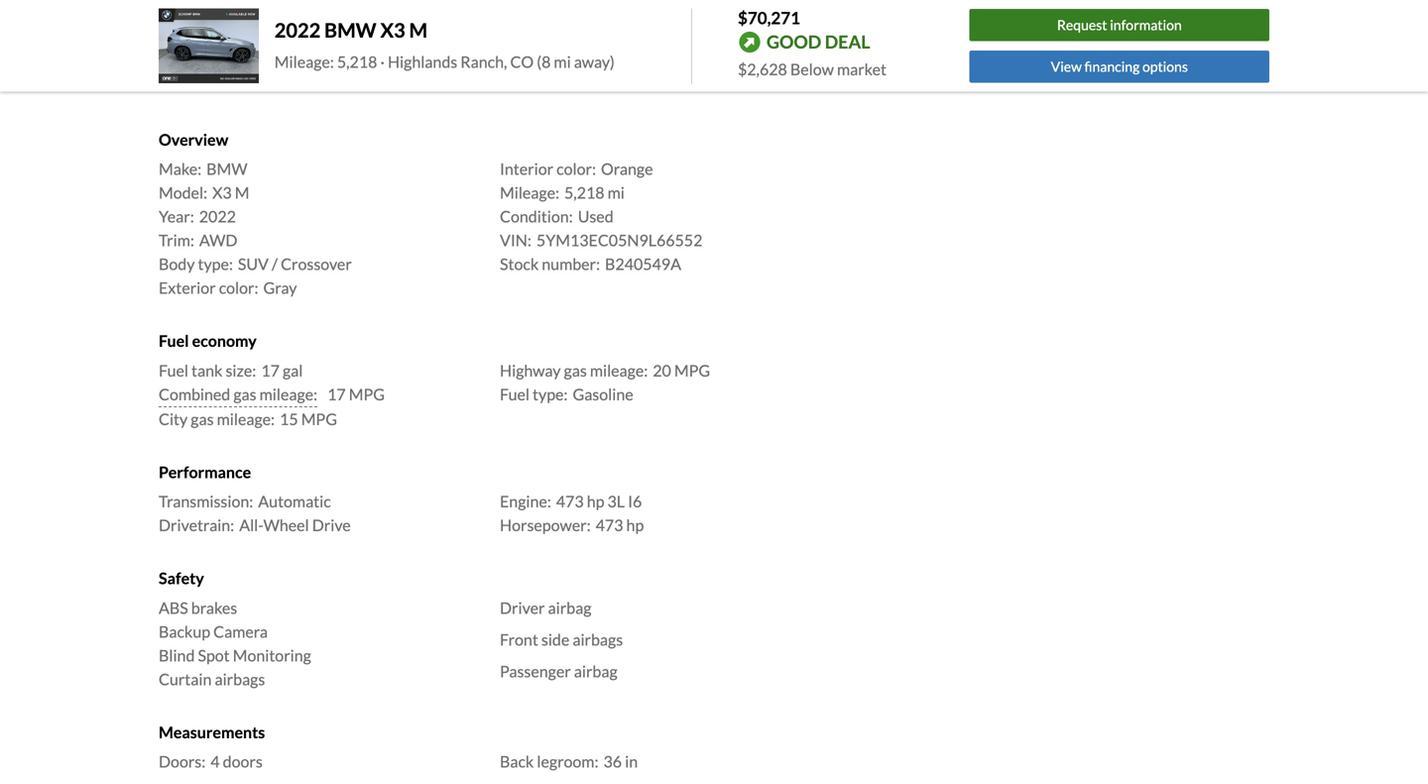 Task type: describe. For each thing, give the bounding box(es) containing it.
deal
[[825, 31, 870, 53]]

drivetrain:
[[159, 516, 234, 535]]

type: inside the make: bmw model: x3 m year: 2022 trim: awd body type: suv / crossover exterior color: gray
[[198, 255, 233, 274]]

i6
[[628, 492, 642, 511]]

good deal
[[767, 31, 870, 53]]

1 horizontal spatial airbags
[[573, 630, 623, 649]]

gasoline
[[573, 385, 633, 404]]

(8
[[537, 52, 551, 71]]

make: bmw model: x3 m year: 2022 trim: awd body type: suv / crossover exterior color: gray
[[159, 159, 352, 298]]

5,218 inside interior color: orange mileage: 5,218 mi condition: used vin: 5ym13ec05n9l66552 stock number: b240549a
[[564, 183, 605, 203]]

0 horizontal spatial options
[[518, 30, 570, 50]]

highway
[[500, 361, 561, 380]]

1 vertical spatial hp
[[626, 516, 644, 535]]

number:
[[542, 255, 600, 274]]

backup
[[159, 622, 210, 642]]

5,218 inside 2022 bmw x3 m mileage: 5,218 · highlands ranch, co (8 mi away)
[[337, 52, 377, 71]]

3l
[[608, 492, 625, 511]]

awd
[[199, 231, 237, 250]]

performance
[[159, 463, 251, 482]]

0 horizontal spatial mpg
[[301, 410, 337, 429]]

2022 inside 2022 bmw x3 m mileage: 5,218 · highlands ranch, co (8 mi away)
[[275, 18, 321, 42]]

financing for leftmost 'view financing options' button
[[452, 30, 515, 50]]

back legroom: 36 in
[[500, 752, 638, 772]]

doors
[[223, 752, 263, 772]]

gray
[[263, 278, 297, 298]]

fuel tank size: 17 gal combined gas mileage: 17 mpg city gas mileage: 15 mpg
[[159, 361, 385, 429]]

1 vertical spatial mpg
[[349, 385, 385, 404]]

view financing options for 'view financing options' button to the right
[[1051, 58, 1188, 75]]

economy
[[192, 331, 257, 351]]

color: inside interior color: orange mileage: 5,218 mi condition: used vin: 5ym13ec05n9l66552 stock number: b240549a
[[557, 159, 596, 179]]

horsepower:
[[500, 516, 591, 535]]

highway gas mileage: 20 mpg fuel type: gasoline
[[500, 361, 710, 404]]

0 horizontal spatial gas
[[191, 410, 214, 429]]

driver airbag
[[500, 598, 592, 618]]

automatic
[[258, 492, 331, 511]]

request information button
[[970, 9, 1270, 41]]

20
[[653, 361, 671, 380]]

spot
[[198, 646, 230, 665]]

15
[[280, 410, 298, 429]]

combined
[[159, 385, 230, 404]]

front
[[500, 630, 538, 649]]

mpg inside highway gas mileage: 20 mpg fuel type: gasoline
[[674, 361, 710, 380]]

2022 bmw x3 m image
[[159, 8, 259, 83]]

0 vertical spatial hp
[[587, 492, 604, 511]]

airbag for passenger airbag
[[574, 662, 618, 681]]

bmw for model:
[[206, 159, 248, 179]]

wheel
[[263, 516, 309, 535]]

brakes
[[191, 598, 237, 618]]

stock
[[500, 255, 539, 274]]

mileage: inside 2022 bmw x3 m mileage: 5,218 · highlands ranch, co (8 mi away)
[[275, 52, 334, 71]]

co
[[510, 52, 534, 71]]

m inside the make: bmw model: x3 m year: 2022 trim: awd body type: suv / crossover exterior color: gray
[[235, 183, 249, 203]]

curtain
[[159, 670, 212, 689]]

ranch,
[[461, 52, 507, 71]]

doors: 4 doors
[[159, 752, 263, 772]]

b240549a
[[605, 255, 681, 274]]

4
[[211, 752, 220, 772]]

x3 inside the make: bmw model: x3 m year: 2022 trim: awd body type: suv / crossover exterior color: gray
[[212, 183, 232, 203]]

make:
[[159, 159, 202, 179]]

transmission:
[[159, 492, 253, 511]]

suv
[[238, 255, 269, 274]]

size:
[[226, 361, 256, 380]]

below
[[790, 60, 834, 79]]

passenger
[[500, 662, 571, 681]]

mileage: inside interior color: orange mileage: 5,218 mi condition: used vin: 5ym13ec05n9l66552 stock number: b240549a
[[500, 183, 559, 203]]

measurements
[[159, 723, 265, 742]]

driver
[[500, 598, 545, 618]]

all-
[[239, 516, 263, 535]]

condition:
[[500, 207, 573, 226]]

abs brakes backup camera blind spot monitoring curtain airbags
[[159, 598, 311, 689]]

in
[[625, 752, 638, 772]]

city
[[159, 410, 188, 429]]

type: inside highway gas mileage: 20 mpg fuel type: gasoline
[[533, 385, 568, 404]]

body
[[159, 255, 195, 274]]

1 vertical spatial view
[[1051, 58, 1082, 75]]

0 horizontal spatial view financing options button
[[394, 22, 590, 58]]

fuel inside highway gas mileage: 20 mpg fuel type: gasoline
[[500, 385, 530, 404]]

·
[[380, 52, 385, 71]]

away)
[[574, 52, 615, 71]]

passenger airbag
[[500, 662, 618, 681]]

0 vertical spatial 473
[[556, 492, 584, 511]]

abs
[[159, 598, 188, 618]]



Task type: vqa. For each thing, say whether or not it's contained in the screenshot.


Task type: locate. For each thing, give the bounding box(es) containing it.
1 horizontal spatial x3
[[380, 18, 405, 42]]

orange
[[601, 159, 653, 179]]

vin:
[[500, 231, 532, 250]]

1 vertical spatial options
[[1143, 58, 1188, 75]]

interior
[[500, 159, 554, 179]]

view financing options down request information button
[[1051, 58, 1188, 75]]

2 horizontal spatial gas
[[564, 361, 587, 380]]

1 vertical spatial x3
[[212, 183, 232, 203]]

bmw inside 2022 bmw x3 m mileage: 5,218 · highlands ranch, co (8 mi away)
[[324, 18, 377, 42]]

0 vertical spatial view financing options
[[414, 30, 570, 50]]

x3 up · on the top left of page
[[380, 18, 405, 42]]

exterior
[[159, 278, 216, 298]]

0 vertical spatial 17
[[261, 361, 280, 380]]

1 horizontal spatial mi
[[608, 183, 625, 203]]

0 vertical spatial 2022
[[275, 18, 321, 42]]

0 horizontal spatial mi
[[554, 52, 571, 71]]

1 vertical spatial 473
[[596, 516, 623, 535]]

0 vertical spatial mi
[[554, 52, 571, 71]]

/
[[272, 255, 278, 274]]

fuel economy
[[159, 331, 257, 351]]

1 horizontal spatial hp
[[626, 516, 644, 535]]

gas up gasoline on the left of the page
[[564, 361, 587, 380]]

hp down i6
[[626, 516, 644, 535]]

0 vertical spatial mileage:
[[590, 361, 648, 380]]

1 vertical spatial financing
[[1085, 58, 1140, 75]]

type:
[[198, 255, 233, 274], [533, 385, 568, 404]]

1 vertical spatial 17
[[327, 385, 346, 404]]

fuel down "highway"
[[500, 385, 530, 404]]

blind
[[159, 646, 195, 665]]

bmw inside the make: bmw model: x3 m year: 2022 trim: awd body type: suv / crossover exterior color: gray
[[206, 159, 248, 179]]

fuel left economy
[[159, 331, 189, 351]]

$2,628
[[738, 60, 787, 79]]

0 vertical spatial type:
[[198, 255, 233, 274]]

1 vertical spatial fuel
[[159, 361, 188, 380]]

airbag up front side airbags
[[548, 598, 592, 618]]

0 vertical spatial m
[[409, 18, 428, 42]]

bmw for x3
[[324, 18, 377, 42]]

mi right (8
[[554, 52, 571, 71]]

0 horizontal spatial hp
[[587, 492, 604, 511]]

fuel for fuel tank size: 17 gal combined gas mileage: 17 mpg city gas mileage: 15 mpg
[[159, 361, 188, 380]]

5,218 left · on the top left of page
[[337, 52, 377, 71]]

0 vertical spatial view
[[414, 30, 449, 50]]

1 horizontal spatial 17
[[327, 385, 346, 404]]

2022
[[275, 18, 321, 42], [199, 207, 236, 226]]

1 horizontal spatial financing
[[1085, 58, 1140, 75]]

mileage: left · on the top left of page
[[275, 52, 334, 71]]

gas down combined
[[191, 410, 214, 429]]

0 horizontal spatial 2022
[[199, 207, 236, 226]]

1 vertical spatial mileage:
[[500, 183, 559, 203]]

0 vertical spatial bmw
[[324, 18, 377, 42]]

0 horizontal spatial type:
[[198, 255, 233, 274]]

5ym13ec05n9l66552
[[537, 231, 703, 250]]

engine:
[[500, 492, 551, 511]]

0 vertical spatial x3
[[380, 18, 405, 42]]

0 vertical spatial mileage:
[[275, 52, 334, 71]]

m up awd
[[235, 183, 249, 203]]

1 vertical spatial bmw
[[206, 159, 248, 179]]

gas down size:
[[233, 385, 256, 404]]

0 horizontal spatial 5,218
[[337, 52, 377, 71]]

2 vertical spatial mpg
[[301, 410, 337, 429]]

mileage: up gasoline on the left of the page
[[590, 361, 648, 380]]

0 horizontal spatial view
[[414, 30, 449, 50]]

0 horizontal spatial bmw
[[206, 159, 248, 179]]

type: down "highway"
[[533, 385, 568, 404]]

473
[[556, 492, 584, 511], [596, 516, 623, 535]]

view financing options
[[414, 30, 570, 50], [1051, 58, 1188, 75]]

airbag
[[548, 598, 592, 618], [574, 662, 618, 681]]

gal
[[283, 361, 303, 380]]

473 down 3l
[[596, 516, 623, 535]]

0 horizontal spatial 473
[[556, 492, 584, 511]]

airbags right side
[[573, 630, 623, 649]]

overview
[[159, 130, 228, 149]]

color:
[[557, 159, 596, 179], [219, 278, 258, 298]]

1 vertical spatial m
[[235, 183, 249, 203]]

x3 inside 2022 bmw x3 m mileage: 5,218 · highlands ranch, co (8 mi away)
[[380, 18, 405, 42]]

airbags inside abs brakes backup camera blind spot monitoring curtain airbags
[[215, 670, 265, 689]]

1 horizontal spatial 473
[[596, 516, 623, 535]]

1 vertical spatial type:
[[533, 385, 568, 404]]

1 vertical spatial airbags
[[215, 670, 265, 689]]

front side airbags
[[500, 630, 623, 649]]

fuel inside the fuel tank size: 17 gal combined gas mileage: 17 mpg city gas mileage: 15 mpg
[[159, 361, 188, 380]]

doors:
[[159, 752, 206, 772]]

1 horizontal spatial type:
[[533, 385, 568, 404]]

crossover
[[281, 255, 352, 274]]

0 vertical spatial fuel
[[159, 331, 189, 351]]

2022 up awd
[[199, 207, 236, 226]]

camera
[[213, 622, 268, 642]]

fuel up combined
[[159, 361, 188, 380]]

color: right the interior
[[557, 159, 596, 179]]

0 horizontal spatial mileage:
[[275, 52, 334, 71]]

view financing options for leftmost 'view financing options' button
[[414, 30, 570, 50]]

interior color: orange mileage: 5,218 mi condition: used vin: 5ym13ec05n9l66552 stock number: b240549a
[[500, 159, 703, 274]]

2 vertical spatial mileage:
[[217, 410, 275, 429]]

view financing options button
[[394, 22, 590, 58], [970, 51, 1270, 83]]

0 horizontal spatial color:
[[219, 278, 258, 298]]

mileage:
[[275, 52, 334, 71], [500, 183, 559, 203]]

473 up horsepower:
[[556, 492, 584, 511]]

mileage: inside highway gas mileage: 20 mpg fuel type: gasoline
[[590, 361, 648, 380]]

0 vertical spatial color:
[[557, 159, 596, 179]]

gas
[[564, 361, 587, 380], [233, 385, 256, 404], [191, 410, 214, 429]]

0 horizontal spatial airbags
[[215, 670, 265, 689]]

0 vertical spatial airbag
[[548, 598, 592, 618]]

36
[[604, 752, 622, 772]]

year:
[[159, 207, 194, 226]]

information
[[1110, 17, 1182, 33]]

1 horizontal spatial gas
[[233, 385, 256, 404]]

safety
[[159, 569, 204, 588]]

options up (8
[[518, 30, 570, 50]]

1 horizontal spatial m
[[409, 18, 428, 42]]

0 vertical spatial mpg
[[674, 361, 710, 380]]

2 vertical spatial fuel
[[500, 385, 530, 404]]

m
[[409, 18, 428, 42], [235, 183, 249, 203]]

0 vertical spatial airbags
[[573, 630, 623, 649]]

financing for 'view financing options' button to the right
[[1085, 58, 1140, 75]]

airbags down spot on the left
[[215, 670, 265, 689]]

$70,271
[[738, 7, 800, 28]]

monitoring
[[233, 646, 311, 665]]

mi
[[554, 52, 571, 71], [608, 183, 625, 203]]

0 vertical spatial financing
[[452, 30, 515, 50]]

financing
[[452, 30, 515, 50], [1085, 58, 1140, 75]]

0 horizontal spatial x3
[[212, 183, 232, 203]]

2 vertical spatial gas
[[191, 410, 214, 429]]

financing down request information button
[[1085, 58, 1140, 75]]

hp left 3l
[[587, 492, 604, 511]]

1 vertical spatial 2022
[[199, 207, 236, 226]]

0 horizontal spatial m
[[235, 183, 249, 203]]

color: down suv on the left of the page
[[219, 278, 258, 298]]

good
[[767, 31, 822, 53]]

5,218 up used
[[564, 183, 605, 203]]

request information
[[1057, 17, 1182, 33]]

gas inside highway gas mileage: 20 mpg fuel type: gasoline
[[564, 361, 587, 380]]

x3 right 'model:'
[[212, 183, 232, 203]]

5,218
[[337, 52, 377, 71], [564, 183, 605, 203]]

type: down awd
[[198, 255, 233, 274]]

1 vertical spatial mi
[[608, 183, 625, 203]]

0 horizontal spatial 17
[[261, 361, 280, 380]]

2022 inside the make: bmw model: x3 m year: 2022 trim: awd body type: suv / crossover exterior color: gray
[[199, 207, 236, 226]]

view up highlands
[[414, 30, 449, 50]]

color: inside the make: bmw model: x3 m year: 2022 trim: awd body type: suv / crossover exterior color: gray
[[219, 278, 258, 298]]

mileage: left 15
[[217, 410, 275, 429]]

transmission: automatic drivetrain: all-wheel drive
[[159, 492, 351, 535]]

tank
[[191, 361, 223, 380]]

2022 right the 2022 bmw x3 m image
[[275, 18, 321, 42]]

1 horizontal spatial 5,218
[[564, 183, 605, 203]]

side
[[541, 630, 570, 649]]

view down the 'request'
[[1051, 58, 1082, 75]]

2 horizontal spatial mpg
[[674, 361, 710, 380]]

1 horizontal spatial mpg
[[349, 385, 385, 404]]

1 horizontal spatial view financing options
[[1051, 58, 1188, 75]]

0 vertical spatial options
[[518, 30, 570, 50]]

engine: 473 hp 3l i6 horsepower: 473 hp
[[500, 492, 644, 535]]

0 horizontal spatial financing
[[452, 30, 515, 50]]

0 horizontal spatial view financing options
[[414, 30, 570, 50]]

0 vertical spatial gas
[[564, 361, 587, 380]]

highlands
[[388, 52, 457, 71]]

mi inside interior color: orange mileage: 5,218 mi condition: used vin: 5ym13ec05n9l66552 stock number: b240549a
[[608, 183, 625, 203]]

view
[[414, 30, 449, 50], [1051, 58, 1082, 75]]

1 vertical spatial view financing options
[[1051, 58, 1188, 75]]

bmw
[[324, 18, 377, 42], [206, 159, 248, 179]]

model:
[[159, 183, 207, 203]]

mpg
[[674, 361, 710, 380], [349, 385, 385, 404], [301, 410, 337, 429]]

hp
[[587, 492, 604, 511], [626, 516, 644, 535]]

1 vertical spatial mileage:
[[260, 385, 317, 404]]

airbag for driver airbag
[[548, 598, 592, 618]]

used
[[578, 207, 614, 226]]

back
[[500, 752, 534, 772]]

drive
[[312, 516, 351, 535]]

fuel
[[159, 331, 189, 351], [159, 361, 188, 380], [500, 385, 530, 404]]

airbags
[[573, 630, 623, 649], [215, 670, 265, 689]]

legroom:
[[537, 752, 599, 772]]

m up highlands
[[409, 18, 428, 42]]

1 vertical spatial gas
[[233, 385, 256, 404]]

x3
[[380, 18, 405, 42], [212, 183, 232, 203]]

mileage: down gal
[[260, 385, 317, 404]]

options down information
[[1143, 58, 1188, 75]]

0 vertical spatial 5,218
[[337, 52, 377, 71]]

mileage: down the interior
[[500, 183, 559, 203]]

1 vertical spatial airbag
[[574, 662, 618, 681]]

1 horizontal spatial bmw
[[324, 18, 377, 42]]

1 horizontal spatial mileage:
[[500, 183, 559, 203]]

1 horizontal spatial view financing options button
[[970, 51, 1270, 83]]

m inside 2022 bmw x3 m mileage: 5,218 · highlands ranch, co (8 mi away)
[[409, 18, 428, 42]]

mi down orange
[[608, 183, 625, 203]]

1 vertical spatial color:
[[219, 278, 258, 298]]

fuel for fuel economy
[[159, 331, 189, 351]]

airbag down front side airbags
[[574, 662, 618, 681]]

1 horizontal spatial color:
[[557, 159, 596, 179]]

trim:
[[159, 231, 194, 250]]

market
[[837, 60, 887, 79]]

request
[[1057, 17, 1107, 33]]

1 horizontal spatial view
[[1051, 58, 1082, 75]]

1 horizontal spatial 2022
[[275, 18, 321, 42]]

$2,628 below market
[[738, 60, 887, 79]]

1 vertical spatial 5,218
[[564, 183, 605, 203]]

1 horizontal spatial options
[[1143, 58, 1188, 75]]

financing up ranch,
[[452, 30, 515, 50]]

view financing options up ranch,
[[414, 30, 570, 50]]

mileage:
[[590, 361, 648, 380], [260, 385, 317, 404], [217, 410, 275, 429]]

2022 bmw x3 m mileage: 5,218 · highlands ranch, co (8 mi away)
[[275, 18, 615, 71]]

mi inside 2022 bmw x3 m mileage: 5,218 · highlands ranch, co (8 mi away)
[[554, 52, 571, 71]]



